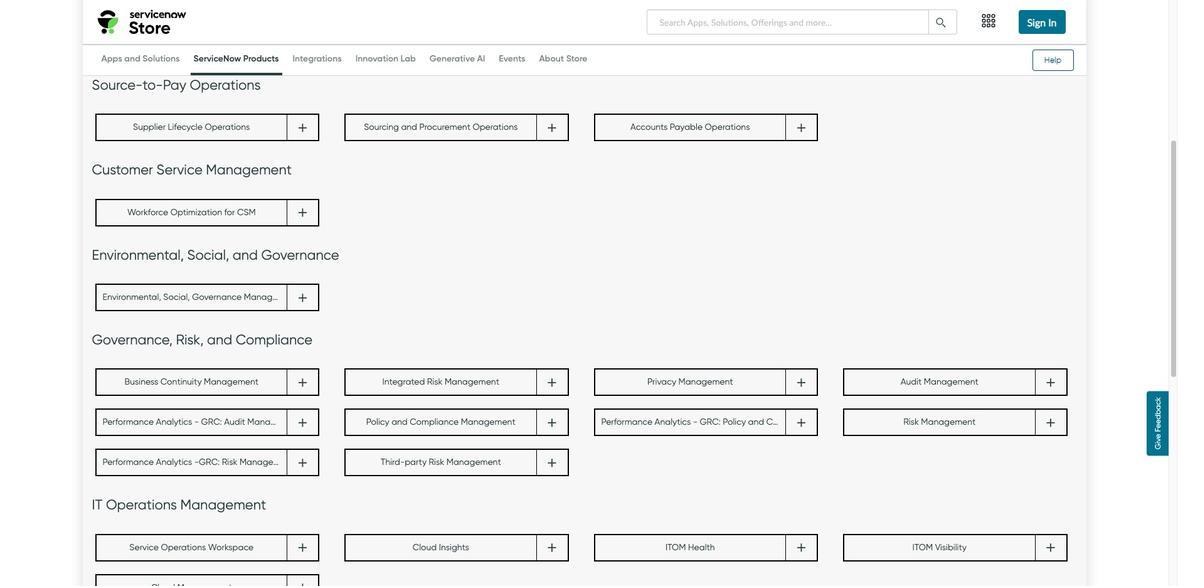 Task type: vqa. For each thing, say whether or not it's contained in the screenshot.
list image
no



Task type: describe. For each thing, give the bounding box(es) containing it.
operations right payable
[[705, 122, 750, 133]]

- for audit
[[194, 417, 199, 428]]

itom for itom health
[[666, 542, 686, 553]]

search image
[[936, 15, 947, 27]]

governance inside button
[[192, 292, 242, 303]]

- for policy
[[693, 417, 698, 428]]

pay
[[163, 76, 186, 93]]

add image for integrated risk management
[[548, 377, 557, 388]]

risk down audit management button
[[904, 417, 919, 428]]

- for risk
[[194, 457, 199, 468]]

policy and compliance management button
[[346, 410, 536, 435]]

add image for performance analytics - grc: policy and compliance
[[797, 417, 806, 428]]

help link
[[1027, 50, 1074, 71]]

sourcing
[[364, 122, 399, 133]]

2 builder from the left
[[701, 37, 728, 48]]

store
[[567, 53, 588, 64]]

performance analytics -grc: risk management button
[[96, 450, 294, 475]]

servicenow store home image
[[95, 6, 193, 38]]

playbook experience
[[898, 37, 982, 48]]

platform
[[156, 37, 189, 48]]

social, for and
[[187, 246, 229, 263]]

add image for sourcing and procurement operations
[[548, 122, 557, 133]]

performance for performance analytics - grc: policy and compliance
[[602, 417, 653, 428]]

accounts
[[631, 122, 668, 133]]

playbook experience button
[[845, 30, 1035, 55]]

insights
[[439, 542, 469, 553]]

supplier lifecycle operations
[[133, 122, 250, 133]]

add image for performance analytics -grc: risk management
[[298, 457, 307, 468]]

payable
[[670, 122, 703, 133]]

risk right integrated
[[427, 377, 443, 388]]

third-party risk management
[[381, 457, 501, 468]]

workforce optimization for csm button
[[96, 200, 287, 225]]

audit management
[[901, 377, 979, 388]]

2 policy from the left
[[723, 417, 746, 428]]

decision builder
[[409, 37, 473, 48]]

management inside button
[[244, 292, 299, 303]]

audit management button
[[845, 370, 1035, 395]]

ai
[[477, 53, 485, 64]]

operations down servicenow products link
[[190, 76, 261, 93]]

1 policy from the left
[[366, 417, 390, 428]]

solutions
[[143, 53, 180, 64]]

experience
[[938, 37, 982, 48]]

party
[[405, 457, 427, 468]]

add image for business continuity management
[[298, 377, 307, 388]]

risk management
[[904, 417, 976, 428]]

app
[[682, 37, 699, 48]]

mobile app builder
[[653, 37, 728, 48]]

accounts payable operations button
[[595, 115, 786, 140]]

1 horizontal spatial audit
[[901, 377, 922, 388]]

Search Apps search field
[[647, 9, 929, 35]]

integrated
[[383, 377, 425, 388]]

third-party risk management button
[[346, 450, 536, 475]]

service operations workspace button
[[96, 535, 287, 560]]

procurement
[[420, 122, 471, 133]]

lab
[[401, 53, 416, 64]]

visibility
[[936, 542, 967, 553]]

sign in menu bar
[[961, 0, 1087, 44]]

integrated risk management
[[383, 377, 500, 388]]

cloud insights button
[[346, 535, 536, 560]]

performance analytics - grc: policy and compliance button
[[595, 410, 816, 435]]

lifecycle
[[168, 122, 203, 133]]

generative
[[430, 53, 475, 64]]

environmental, social, and governance
[[92, 246, 339, 263]]

performance for performance analytics - grc: audit management
[[103, 417, 154, 428]]

mobile
[[653, 37, 680, 48]]

sign in menu item
[[1012, 0, 1074, 44]]

about store link
[[536, 53, 591, 73]]

sourcing and procurement operations
[[364, 122, 518, 133]]

help
[[1045, 55, 1062, 64]]

integrations
[[293, 53, 342, 64]]

add image for accounts payable operations
[[797, 122, 806, 133]]

governance,
[[92, 331, 173, 348]]

add image for environmental, social, governance management
[[298, 292, 307, 303]]

workforce optimization for csm
[[127, 207, 256, 218]]

itom health
[[666, 542, 715, 553]]

events link
[[496, 53, 529, 73]]

sign in button
[[1019, 10, 1066, 34]]

add image for playbook experience
[[1047, 37, 1056, 48]]

workspace
[[208, 542, 254, 553]]

operations right "lifecycle"
[[205, 122, 250, 133]]

source-
[[92, 76, 143, 93]]

itom visibility button
[[845, 535, 1035, 560]]

performance analytics - grc: audit management button
[[96, 410, 302, 435]]

innovation
[[356, 53, 399, 64]]

cloud insights
[[413, 542, 469, 553]]

events
[[499, 53, 526, 64]]

0 vertical spatial service
[[157, 161, 203, 178]]

0 horizontal spatial compliance
[[236, 331, 313, 348]]

governance, risk, and compliance
[[92, 331, 313, 348]]

privacy
[[648, 377, 677, 388]]

itom visibility
[[913, 542, 967, 553]]

help button
[[1033, 50, 1074, 71]]

platform analytics button
[[96, 30, 287, 55]]

apps and solutions
[[101, 53, 180, 64]]

risk right party
[[429, 457, 445, 468]]

cloud
[[413, 542, 437, 553]]

csm
[[237, 207, 256, 218]]

analytics for performance analytics - grc: policy and compliance
[[655, 417, 691, 428]]

business continuity management button
[[96, 370, 287, 395]]

add image for audit management
[[1047, 377, 1056, 388]]

policy and compliance management
[[366, 417, 516, 428]]

compliance inside performance analytics - grc: policy and compliance button
[[767, 417, 816, 428]]



Task type: locate. For each thing, give the bounding box(es) containing it.
environmental,
[[92, 246, 184, 263], [103, 292, 161, 303]]

decision
[[409, 37, 443, 48]]

about
[[539, 53, 564, 64]]

- down performance analytics - grc: audit management button
[[194, 457, 199, 468]]

grc: for audit
[[201, 417, 222, 428]]

sign in
[[1028, 16, 1057, 28]]

performance analytics -grc: risk management
[[103, 457, 294, 468]]

operations right it
[[106, 497, 177, 514]]

workforce
[[127, 207, 168, 218]]

management
[[206, 161, 292, 178], [244, 292, 299, 303], [204, 377, 259, 388], [445, 377, 500, 388], [679, 377, 733, 388], [924, 377, 979, 388], [248, 417, 302, 428], [461, 417, 516, 428], [922, 417, 976, 428], [240, 457, 294, 468], [447, 457, 501, 468], [180, 497, 266, 514]]

1 vertical spatial audit
[[224, 417, 245, 428]]

apps
[[101, 53, 122, 64]]

supplier lifecycle operations button
[[96, 115, 287, 140]]

social,
[[187, 246, 229, 263], [163, 292, 190, 303]]

social, up risk,
[[163, 292, 190, 303]]

it
[[92, 497, 103, 514]]

1 builder from the left
[[445, 37, 473, 48]]

1 horizontal spatial itom
[[913, 542, 933, 553]]

privacy management
[[648, 377, 733, 388]]

service down "lifecycle"
[[157, 161, 203, 178]]

0 horizontal spatial itom
[[666, 542, 686, 553]]

itom left visibility
[[913, 542, 933, 553]]

environmental, down the workforce
[[92, 246, 184, 263]]

apps and solutions link
[[98, 53, 183, 73]]

integrated risk management button
[[346, 370, 536, 395]]

0 vertical spatial audit
[[901, 377, 922, 388]]

tab list
[[95, 46, 594, 75]]

compliance inside the policy and compliance management button
[[410, 417, 459, 428]]

risk,
[[176, 331, 204, 348]]

operations right procurement at left top
[[473, 122, 518, 133]]

analytics
[[191, 37, 228, 48], [156, 417, 192, 428], [655, 417, 691, 428], [156, 457, 192, 468]]

for
[[224, 207, 235, 218]]

in
[[1049, 16, 1057, 28]]

add image for itom health
[[797, 542, 806, 553]]

environmental, for environmental, social, and governance
[[92, 246, 184, 263]]

customer service management
[[92, 161, 292, 178]]

operations down it operations management
[[161, 542, 206, 553]]

0 horizontal spatial builder
[[445, 37, 473, 48]]

1 horizontal spatial policy
[[723, 417, 746, 428]]

0 vertical spatial environmental,
[[92, 246, 184, 263]]

products
[[243, 53, 279, 64]]

0 vertical spatial social,
[[187, 246, 229, 263]]

0 horizontal spatial policy
[[366, 417, 390, 428]]

add image for third-party risk management
[[548, 457, 557, 468]]

policy down privacy management button
[[723, 417, 746, 428]]

add image for service operations workspace
[[298, 542, 307, 553]]

1 itom from the left
[[666, 542, 686, 553]]

service inside button
[[129, 542, 159, 553]]

2 itom from the left
[[913, 542, 933, 553]]

risk management button
[[845, 410, 1035, 435]]

audit up performance analytics -grc: risk management
[[224, 417, 245, 428]]

platform analytics
[[156, 37, 228, 48]]

innovation lab link
[[353, 53, 419, 73]]

0 horizontal spatial governance
[[192, 292, 242, 303]]

compliance
[[236, 331, 313, 348], [410, 417, 459, 428], [767, 417, 816, 428]]

itom left health at the bottom right of the page
[[666, 542, 686, 553]]

policy up third-
[[366, 417, 390, 428]]

add image for policy and compliance management
[[548, 417, 557, 428]]

environmental, social, governance management
[[103, 292, 299, 303]]

social, inside button
[[163, 292, 190, 303]]

grc: down performance analytics - grc: audit management
[[199, 457, 220, 468]]

performance
[[103, 417, 154, 428], [602, 417, 653, 428], [103, 457, 154, 468]]

and
[[124, 53, 140, 64], [401, 122, 417, 133], [233, 246, 258, 263], [207, 331, 232, 348], [392, 417, 408, 428], [749, 417, 765, 428]]

add image for cloud insights
[[548, 542, 557, 553]]

add image for risk management
[[1047, 417, 1056, 428]]

grc: for policy
[[700, 417, 721, 428]]

integrations link
[[290, 53, 345, 73]]

analytics down 'privacy'
[[655, 417, 691, 428]]

builder
[[445, 37, 473, 48], [701, 37, 728, 48]]

health
[[689, 542, 715, 553]]

add image
[[548, 37, 557, 48], [797, 37, 806, 48], [548, 122, 557, 133], [298, 207, 307, 218], [298, 377, 307, 388], [548, 377, 557, 388], [797, 377, 806, 388], [548, 417, 557, 428], [1047, 417, 1056, 428], [298, 457, 307, 468]]

servicenow products link
[[191, 53, 282, 75]]

grc: down privacy management button
[[700, 417, 721, 428]]

performance analytics - grc: policy and compliance
[[602, 417, 816, 428]]

servicenow products
[[194, 53, 279, 64]]

about store
[[539, 53, 588, 64]]

analytics for platform analytics
[[191, 37, 228, 48]]

add image for itom visibility
[[1047, 542, 1056, 553]]

to-
[[143, 76, 163, 93]]

risk down performance analytics - grc: audit management
[[222, 457, 238, 468]]

social, up environmental, social, governance management
[[187, 246, 229, 263]]

playbook
[[898, 37, 936, 48]]

analytics up "servicenow"
[[191, 37, 228, 48]]

privacy management button
[[595, 370, 786, 395]]

analytics for performance analytics - grc: audit management
[[156, 417, 192, 428]]

continuity
[[161, 377, 202, 388]]

audit
[[901, 377, 922, 388], [224, 417, 245, 428]]

tab list containing apps and solutions
[[95, 46, 594, 75]]

social, for governance
[[163, 292, 190, 303]]

- down privacy management button
[[693, 417, 698, 428]]

innovation lab
[[356, 53, 416, 64]]

0 vertical spatial governance
[[261, 246, 339, 263]]

mobile app builder button
[[595, 30, 786, 55]]

- down business continuity management button at left bottom
[[194, 417, 199, 428]]

add image for mobile app builder
[[797, 37, 806, 48]]

1 vertical spatial environmental,
[[103, 292, 161, 303]]

1 horizontal spatial governance
[[261, 246, 339, 263]]

2 horizontal spatial compliance
[[767, 417, 816, 428]]

add image for performance analytics - grc: audit management
[[298, 417, 307, 428]]

1 vertical spatial service
[[129, 542, 159, 553]]

performance analytics - grc: audit management
[[103, 417, 302, 428]]

environmental, social, governance management button
[[96, 285, 299, 310]]

generative ai
[[430, 53, 485, 64]]

customer
[[92, 161, 153, 178]]

add image for decision builder
[[548, 37, 557, 48]]

it operations management
[[92, 497, 266, 514]]

business
[[125, 377, 158, 388]]

itom health button
[[595, 535, 786, 560]]

grc:
[[201, 417, 222, 428], [700, 417, 721, 428], [199, 457, 220, 468]]

risk
[[427, 377, 443, 388], [904, 417, 919, 428], [222, 457, 238, 468], [429, 457, 445, 468]]

business continuity management
[[125, 377, 259, 388]]

environmental, up governance,
[[103, 292, 161, 303]]

builder up generative ai
[[445, 37, 473, 48]]

add image for privacy management
[[797, 377, 806, 388]]

servicenow
[[194, 53, 241, 64]]

add image for platform analytics
[[298, 37, 307, 48]]

1 horizontal spatial builder
[[701, 37, 728, 48]]

environmental, for environmental, social, governance management
[[103, 292, 161, 303]]

policy
[[366, 417, 390, 428], [723, 417, 746, 428]]

add image for supplier lifecycle operations
[[298, 122, 307, 133]]

sourcing and procurement operations button
[[346, 115, 536, 140]]

audit up risk management
[[901, 377, 922, 388]]

add image
[[298, 37, 307, 48], [1047, 37, 1056, 48], [298, 122, 307, 133], [797, 122, 806, 133], [298, 292, 307, 303], [1047, 377, 1056, 388], [298, 417, 307, 428], [797, 417, 806, 428], [548, 457, 557, 468], [298, 542, 307, 553], [548, 542, 557, 553], [797, 542, 806, 553], [1047, 542, 1056, 553], [298, 582, 307, 586]]

analytics down continuity
[[156, 417, 192, 428]]

source-to-pay operations
[[92, 76, 261, 93]]

environmental, inside button
[[103, 292, 161, 303]]

1 vertical spatial social,
[[163, 292, 190, 303]]

decision builder button
[[346, 30, 536, 55]]

builder right app
[[701, 37, 728, 48]]

analytics for performance analytics -grc: risk management
[[156, 457, 192, 468]]

generative ai link
[[427, 53, 489, 73]]

1 vertical spatial governance
[[192, 292, 242, 303]]

supplier
[[133, 122, 166, 133]]

itom for itom visibility
[[913, 542, 933, 553]]

add image for workforce optimization for csm
[[298, 207, 307, 218]]

analytics up it operations management
[[156, 457, 192, 468]]

1 horizontal spatial compliance
[[410, 417, 459, 428]]

service down it operations management
[[129, 542, 159, 553]]

0 horizontal spatial audit
[[224, 417, 245, 428]]

grc: up performance analytics -grc: risk management
[[201, 417, 222, 428]]

performance for performance analytics -grc: risk management
[[103, 457, 154, 468]]

service
[[157, 161, 203, 178], [129, 542, 159, 553]]

service operations workspace
[[129, 542, 254, 553]]

grc: for risk
[[199, 457, 220, 468]]

operations
[[190, 76, 261, 93], [205, 122, 250, 133], [473, 122, 518, 133], [705, 122, 750, 133], [106, 497, 177, 514], [161, 542, 206, 553]]



